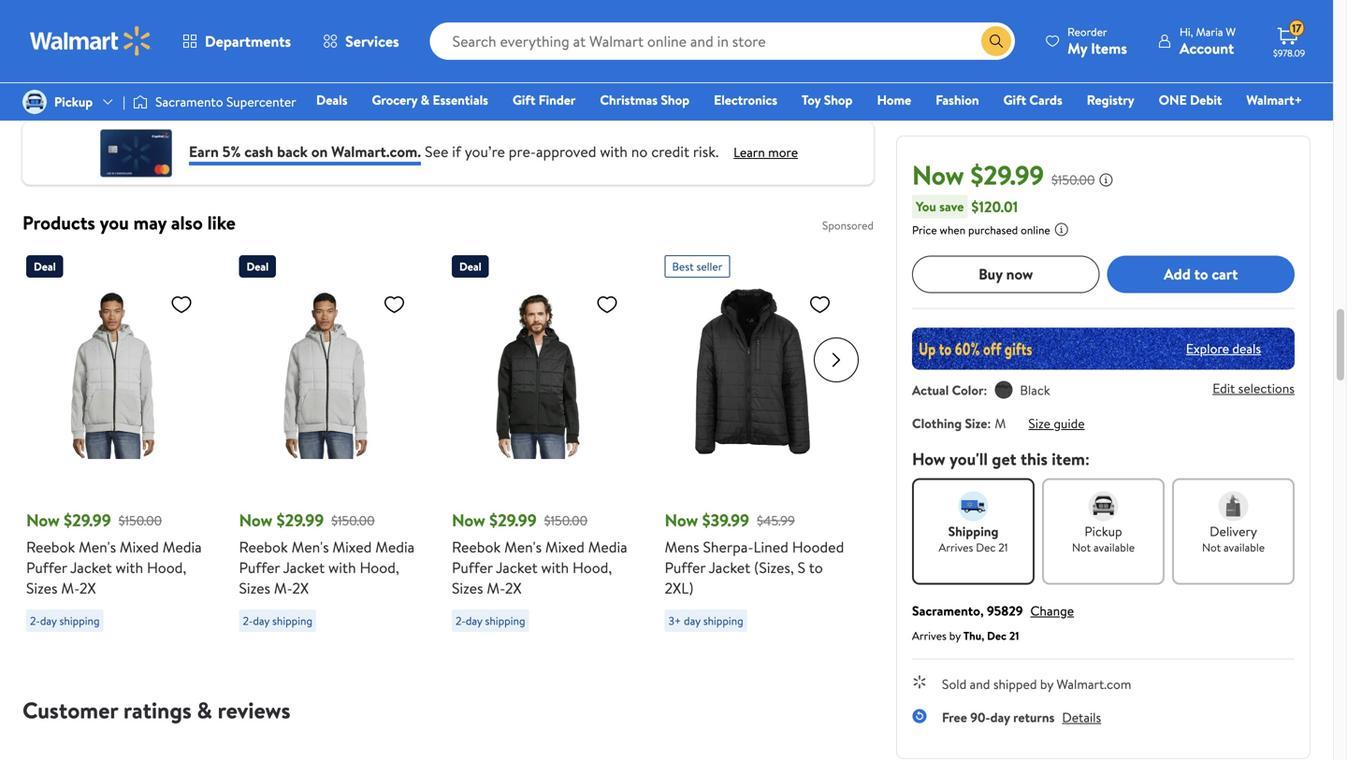 Task type: locate. For each thing, give the bounding box(es) containing it.
$150.00 for 3rd reebok men's mixed media puffer jacket with hood, sizes m-2x image from right
[[119, 512, 162, 530]]

dec inside the shipping arrives dec 21
[[976, 540, 996, 556]]

shop for christmas shop
[[661, 91, 690, 109]]

2 sizes from the left
[[239, 578, 270, 599]]

1 deal from the left
[[34, 259, 56, 275]]

0 horizontal spatial not
[[1073, 540, 1091, 556]]

available inside pickup not available
[[1094, 540, 1135, 556]]

arrives down sacramento,
[[913, 628, 947, 644]]

available down intent image for delivery
[[1224, 540, 1265, 556]]

1 horizontal spatial available
[[1224, 540, 1265, 556]]

online
[[1021, 222, 1051, 238]]

now $29.99
[[913, 157, 1044, 193]]

next slide for products you may also like list image
[[814, 338, 859, 383]]

1 vertical spatial to
[[809, 558, 823, 578]]

&
[[421, 91, 430, 109], [197, 695, 212, 727]]

0 horizontal spatial &
[[197, 695, 212, 727]]

toy
[[802, 91, 821, 109]]

$29.99 for 3rd reebok men's mixed media puffer jacket with hood, sizes m-2x image from left
[[490, 509, 537, 533]]

1 horizontal spatial &
[[421, 91, 430, 109]]

1 horizontal spatial shop
[[824, 91, 853, 109]]

walmart+ link
[[1239, 90, 1311, 110]]

jacket inside the now $39.99 $45.99 mens sherpa-lined hooded puffer jacket (sizes, s to 2xl)
[[709, 558, 751, 578]]

1 m- from the left
[[61, 578, 79, 599]]

account
[[1180, 38, 1235, 58]]

capitalone image
[[98, 130, 174, 177]]

shipping for second reebok men's mixed media puffer jacket with hood, sizes m-2x image from left
[[272, 613, 313, 629]]

2 not from the left
[[1203, 540, 1222, 556]]

0 horizontal spatial reebok
[[26, 537, 75, 558]]

0 vertical spatial arrives
[[939, 540, 974, 556]]

shop right 'christmas'
[[661, 91, 690, 109]]

1 add to favorites list, reebok men's mixed media puffer jacket with hood, sizes m-2x image from the left
[[383, 293, 406, 316]]

1 shipping from the left
[[59, 613, 100, 629]]

0 horizontal spatial 2x
[[79, 578, 96, 599]]

now $29.99 $150.00 reebok men's mixed media puffer jacket with hood, sizes m-2x for second reebok men's mixed media puffer jacket with hood, sizes m-2x image from left
[[239, 509, 415, 599]]

0 horizontal spatial now $29.99 $150.00 reebok men's mixed media puffer jacket with hood, sizes m-2x
[[26, 509, 202, 599]]

2 horizontal spatial deal
[[460, 259, 482, 275]]

m- for 3rd reebok men's mixed media puffer jacket with hood, sizes m-2x image from right
[[61, 578, 79, 599]]

now for 3rd reebok men's mixed media puffer jacket with hood, sizes m-2x image from right
[[26, 509, 60, 533]]

 image
[[22, 90, 47, 114], [133, 93, 148, 111]]

jacket
[[70, 558, 112, 578], [283, 558, 325, 578], [496, 558, 538, 578], [709, 558, 751, 578]]

: up clothing size : m
[[984, 381, 988, 399]]

to
[[1195, 264, 1209, 285], [809, 558, 823, 578]]

gift for gift finder
[[513, 91, 536, 109]]

sizes for second reebok men's mixed media puffer jacket with hood, sizes m-2x image from left
[[239, 578, 270, 599]]

pickup down intent image for pickup
[[1085, 522, 1123, 541]]

1 horizontal spatial reebok
[[239, 537, 288, 558]]

0 horizontal spatial sizes
[[26, 578, 58, 599]]

1 vertical spatial pickup
[[1085, 522, 1123, 541]]

best seller
[[672, 259, 723, 275]]

now $39.99 $45.99 mens sherpa-lined hooded puffer jacket (sizes, s to 2xl)
[[665, 509, 845, 599]]

reebok for 3rd reebok men's mixed media puffer jacket with hood, sizes m-2x image from left
[[452, 537, 501, 558]]

0 vertical spatial to
[[1195, 264, 1209, 285]]

0 horizontal spatial size
[[965, 414, 988, 433]]

2 hood, from the left
[[360, 558, 399, 578]]

shop right toy
[[824, 91, 853, 109]]

sizes for 3rd reebok men's mixed media puffer jacket with hood, sizes m-2x image from left
[[452, 578, 483, 599]]

m
[[995, 414, 1006, 433]]

1 horizontal spatial reebok men's mixed media puffer jacket with hood, sizes m-2x image
[[239, 285, 413, 460]]

2 shop from the left
[[824, 91, 853, 109]]

1 sizes from the left
[[26, 578, 58, 599]]

1 horizontal spatial by
[[1041, 675, 1054, 694]]

& right ratings
[[197, 695, 212, 727]]

toy shop
[[802, 91, 853, 109]]

now $29.99 $150.00 reebok men's mixed media puffer jacket with hood, sizes m-2x
[[26, 509, 202, 599], [239, 509, 415, 599], [452, 509, 628, 599]]

1 horizontal spatial add to favorites list, reebok men's mixed media puffer jacket with hood, sizes m-2x image
[[596, 293, 619, 316]]

puffer
[[26, 558, 67, 578], [239, 558, 280, 578], [452, 558, 493, 578], [665, 558, 706, 578]]

0 horizontal spatial 2-
[[30, 613, 40, 629]]

2 available from the left
[[1224, 540, 1265, 556]]

0 horizontal spatial hood,
[[147, 558, 187, 578]]

3 puffer from the left
[[452, 558, 493, 578]]

shop inside "link"
[[824, 91, 853, 109]]

4 product group from the left
[[665, 248, 852, 664]]

size
[[965, 414, 988, 433], [1029, 414, 1051, 433]]

4 jacket from the left
[[709, 558, 751, 578]]

21 up "95829"
[[999, 540, 1009, 556]]

 image right |
[[133, 93, 148, 111]]

3 now $29.99 $150.00 reebok men's mixed media puffer jacket with hood, sizes m-2x from the left
[[452, 509, 628, 599]]

1 horizontal spatial mixed
[[333, 537, 372, 558]]

1 vertical spatial :
[[988, 414, 991, 433]]

1 puffer from the left
[[26, 558, 67, 578]]

2 2-day shipping from the left
[[243, 613, 313, 629]]

2 horizontal spatial 2-day shipping
[[456, 613, 526, 629]]

arrives
[[939, 540, 974, 556], [913, 628, 947, 644]]

0 horizontal spatial by
[[950, 628, 961, 644]]

1 reebok men's mixed media puffer jacket with hood, sizes m-2x image from the left
[[26, 285, 200, 460]]

3 m- from the left
[[487, 578, 505, 599]]

2 horizontal spatial media
[[588, 537, 628, 558]]

hood, for 3rd reebok men's mixed media puffer jacket with hood, sizes m-2x image from left
[[573, 558, 612, 578]]

1 vertical spatial arrives
[[913, 628, 947, 644]]

0 horizontal spatial to
[[809, 558, 823, 578]]

now inside the now $39.99 $45.99 mens sherpa-lined hooded puffer jacket (sizes, s to 2xl)
[[665, 509, 698, 533]]

2-day shipping
[[30, 613, 100, 629], [243, 613, 313, 629], [456, 613, 526, 629]]

3 2x from the left
[[505, 578, 522, 599]]

not
[[1073, 540, 1091, 556], [1203, 540, 1222, 556]]

gift inside gift finder link
[[513, 91, 536, 109]]

size left m
[[965, 414, 988, 433]]

1 now $29.99 $150.00 reebok men's mixed media puffer jacket with hood, sizes m-2x from the left
[[26, 509, 202, 599]]

 image for sacramento supercenter
[[133, 93, 148, 111]]

arrives inside the shipping arrives dec 21
[[939, 540, 974, 556]]

0 horizontal spatial pickup
[[54, 93, 93, 111]]

1 shop from the left
[[661, 91, 690, 109]]

edit selections
[[1213, 380, 1295, 398]]

1 horizontal spatial to
[[1195, 264, 1209, 285]]

explore deals link
[[1179, 332, 1269, 365]]

not down intent image for delivery
[[1203, 540, 1222, 556]]

1 mixed from the left
[[120, 537, 159, 558]]

puffer inside the now $39.99 $45.99 mens sherpa-lined hooded puffer jacket (sizes, s to 2xl)
[[665, 558, 706, 578]]

to left cart
[[1195, 264, 1209, 285]]

0 horizontal spatial 2-day shipping
[[30, 613, 100, 629]]

$150.00
[[1052, 171, 1095, 189], [119, 512, 162, 530], [331, 512, 375, 530], [544, 512, 588, 530]]

1 hood, from the left
[[147, 558, 187, 578]]

lined
[[754, 537, 789, 558]]

1 vertical spatial dec
[[988, 628, 1007, 644]]

sizes for 3rd reebok men's mixed media puffer jacket with hood, sizes m-2x image from right
[[26, 578, 58, 599]]

legal information image
[[1055, 222, 1069, 237]]

3 reebok men's mixed media puffer jacket with hood, sizes m-2x image from the left
[[452, 285, 626, 460]]

state
[[105, 29, 140, 49]]

: left m
[[988, 414, 991, 433]]

size left "guide"
[[1029, 414, 1051, 433]]

fashion
[[936, 91, 980, 109]]

1 horizontal spatial 2-
[[243, 613, 253, 629]]

product group containing now $39.99
[[665, 248, 852, 664]]

3 sizes from the left
[[452, 578, 483, 599]]

thu,
[[964, 628, 985, 644]]

grocery
[[372, 91, 418, 109]]

0 horizontal spatial 21
[[999, 540, 1009, 556]]

1 horizontal spatial pickup
[[1085, 522, 1123, 541]]

3 2-day shipping from the left
[[456, 613, 526, 629]]

sacramento,
[[913, 602, 984, 620]]

2 now $29.99 $150.00 reebok men's mixed media puffer jacket with hood, sizes m-2x from the left
[[239, 509, 415, 599]]

mens sherpa-lined hooded puffer jacket (sizes, s to 2xl) image
[[665, 285, 839, 460]]

1 horizontal spatial deal
[[247, 259, 269, 275]]

gift left cards
[[1004, 91, 1027, 109]]

2 mixed from the left
[[333, 537, 372, 558]]

2 horizontal spatial reebok
[[452, 537, 501, 558]]

1 media from the left
[[163, 537, 202, 558]]

3 hood, from the left
[[573, 558, 612, 578]]

2 puffer from the left
[[239, 558, 280, 578]]

to right s
[[809, 558, 823, 578]]

0 vertical spatial pickup
[[54, 93, 93, 111]]

0 horizontal spatial available
[[1094, 540, 1135, 556]]

1 not from the left
[[1073, 540, 1091, 556]]

1 vertical spatial 21
[[1010, 628, 1020, 644]]

free 90-day returns details
[[942, 709, 1102, 727]]

gift finder
[[513, 91, 576, 109]]

now for second reebok men's mixed media puffer jacket with hood, sizes m-2x image from left
[[239, 509, 273, 533]]

1 horizontal spatial 2x
[[292, 578, 309, 599]]

dec down "intent image for shipping"
[[976, 540, 996, 556]]

2 horizontal spatial now $29.99 $150.00 reebok men's mixed media puffer jacket with hood, sizes m-2x
[[452, 509, 628, 599]]

gift inside gift cards link
[[1004, 91, 1027, 109]]

0 horizontal spatial media
[[163, 537, 202, 558]]

reviews
[[218, 695, 291, 727]]

deals link
[[308, 90, 356, 110]]

1 2-day shipping from the left
[[30, 613, 100, 629]]

california
[[37, 29, 102, 49]]

hooded
[[792, 537, 845, 558]]

0 horizontal spatial reebok men's mixed media puffer jacket with hood, sizes m-2x image
[[26, 285, 200, 460]]

registry
[[1087, 91, 1135, 109]]

21 down "95829"
[[1010, 628, 1020, 644]]

1 reebok from the left
[[26, 537, 75, 558]]

arrives down "intent image for shipping"
[[939, 540, 974, 556]]

2 horizontal spatial hood,
[[573, 558, 612, 578]]

1 2- from the left
[[30, 613, 40, 629]]

reebok for 3rd reebok men's mixed media puffer jacket with hood, sizes m-2x image from right
[[26, 537, 75, 558]]

1 horizontal spatial media
[[375, 537, 415, 558]]

essentials
[[433, 91, 488, 109]]

sold and shipped by walmart.com
[[942, 675, 1132, 694]]

1 gift from the left
[[513, 91, 536, 109]]

available down intent image for pickup
[[1094, 540, 1135, 556]]

reebok
[[26, 537, 75, 558], [239, 537, 288, 558], [452, 537, 501, 558]]

1 horizontal spatial m-
[[274, 578, 292, 599]]

2 2- from the left
[[243, 613, 253, 629]]

2 deal from the left
[[247, 259, 269, 275]]

1 horizontal spatial 2-day shipping
[[243, 613, 313, 629]]

3 mixed from the left
[[546, 537, 585, 558]]

3 reebok from the left
[[452, 537, 501, 558]]

0 horizontal spatial gift
[[513, 91, 536, 109]]

day
[[40, 613, 57, 629], [253, 613, 270, 629], [466, 613, 483, 629], [684, 613, 701, 629], [991, 709, 1011, 727]]

1 horizontal spatial hood,
[[360, 558, 399, 578]]

2 jacket from the left
[[283, 558, 325, 578]]

clothing size : m
[[913, 414, 1006, 433]]

items
[[1091, 38, 1128, 58]]

2 m- from the left
[[274, 578, 292, 599]]

m- for 3rd reebok men's mixed media puffer jacket with hood, sizes m-2x image from left
[[487, 578, 505, 599]]

not for pickup
[[1073, 540, 1091, 556]]

1 horizontal spatial not
[[1203, 540, 1222, 556]]

0 horizontal spatial mixed
[[120, 537, 159, 558]]

see
[[425, 141, 449, 162]]

3 shipping from the left
[[485, 613, 526, 629]]

2- for 4th product group from the right
[[30, 613, 40, 629]]

puffer for 3rd reebok men's mixed media puffer jacket with hood, sizes m-2x image from right
[[26, 558, 67, 578]]

hi,
[[1180, 24, 1194, 40]]

by left thu,
[[950, 628, 961, 644]]

2 media from the left
[[375, 537, 415, 558]]

2 horizontal spatial 2x
[[505, 578, 522, 599]]

4 shipping from the left
[[704, 613, 744, 629]]

21
[[999, 540, 1009, 556], [1010, 628, 1020, 644]]

3 media from the left
[[588, 537, 628, 558]]

price when purchased online
[[913, 222, 1051, 238]]

hi, maria w account
[[1180, 24, 1236, 58]]

1 vertical spatial by
[[1041, 675, 1054, 694]]

not down intent image for pickup
[[1073, 540, 1091, 556]]

2 shipping from the left
[[272, 613, 313, 629]]

add to favorites list, reebok men's mixed media puffer jacket with hood, sizes m-2x image
[[383, 293, 406, 316], [596, 293, 619, 316]]

2 horizontal spatial m-
[[487, 578, 505, 599]]

buy
[[979, 264, 1003, 285]]

3 deal from the left
[[460, 259, 482, 275]]

to inside button
[[1195, 264, 1209, 285]]

5%
[[222, 141, 241, 162]]

black
[[1020, 381, 1051, 399]]

1 horizontal spatial men's
[[292, 537, 329, 558]]

2 horizontal spatial reebok men's mixed media puffer jacket with hood, sizes m-2x image
[[452, 285, 626, 460]]

2 reebok men's mixed media puffer jacket with hood, sizes m-2x image from the left
[[239, 285, 413, 460]]

0 horizontal spatial add to favorites list, reebok men's mixed media puffer jacket with hood, sizes m-2x image
[[383, 293, 406, 316]]

puffer for the mens sherpa-lined hooded puffer jacket (sizes, s to 2xl) image
[[665, 558, 706, 578]]

product group
[[26, 248, 213, 664], [239, 248, 426, 664], [452, 248, 639, 664], [665, 248, 852, 664]]

|
[[123, 93, 125, 111]]

gift left finder
[[513, 91, 536, 109]]

men's
[[79, 537, 116, 558], [292, 537, 329, 558], [505, 537, 542, 558]]

3 jacket from the left
[[496, 558, 538, 578]]

how you'll get this item:
[[913, 448, 1090, 471]]

0 horizontal spatial deal
[[34, 259, 56, 275]]

one debit
[[1159, 91, 1223, 109]]

not for delivery
[[1203, 540, 1222, 556]]

0 horizontal spatial shop
[[661, 91, 690, 109]]

: for size
[[988, 414, 991, 433]]

with
[[600, 141, 628, 162], [116, 558, 143, 578], [329, 558, 356, 578], [541, 558, 569, 578]]

0 horizontal spatial men's
[[79, 537, 116, 558]]

2 add to favorites list, reebok men's mixed media puffer jacket with hood, sizes m-2x image from the left
[[596, 293, 619, 316]]

you're
[[465, 141, 505, 162]]

chemical
[[143, 29, 204, 49]]

shop for toy shop
[[824, 91, 853, 109]]

& right grocery
[[421, 91, 430, 109]]

21 inside "sacramento, 95829 change arrives by thu, dec 21"
[[1010, 628, 1020, 644]]

2 horizontal spatial 2-
[[456, 613, 466, 629]]

warning
[[208, 29, 262, 49]]

2 2x from the left
[[292, 578, 309, 599]]

day for the mens sherpa-lined hooded puffer jacket (sizes, s to 2xl) image
[[684, 613, 701, 629]]

with for 3rd reebok men's mixed media puffer jacket with hood, sizes m-2x image from right
[[116, 558, 143, 578]]

0 horizontal spatial m-
[[61, 578, 79, 599]]

shipping for 3rd reebok men's mixed media puffer jacket with hood, sizes m-2x image from right
[[59, 613, 100, 629]]

sizes
[[26, 578, 58, 599], [239, 578, 270, 599], [452, 578, 483, 599]]

puffer for second reebok men's mixed media puffer jacket with hood, sizes m-2x image from left
[[239, 558, 280, 578]]

with for 3rd reebok men's mixed media puffer jacket with hood, sizes m-2x image from left
[[541, 558, 569, 578]]

puffer for 3rd reebok men's mixed media puffer jacket with hood, sizes m-2x image from left
[[452, 558, 493, 578]]

now for the mens sherpa-lined hooded puffer jacket (sizes, s to 2xl) image
[[665, 509, 698, 533]]

$29.99
[[971, 157, 1044, 193], [64, 509, 111, 533], [277, 509, 324, 533], [490, 509, 537, 533]]

2 horizontal spatial mixed
[[546, 537, 585, 558]]

1 horizontal spatial now $29.99 $150.00 reebok men's mixed media puffer jacket with hood, sizes m-2x
[[239, 509, 415, 599]]

 image down the california on the top of page
[[22, 90, 47, 114]]

available inside delivery not available
[[1224, 540, 1265, 556]]

1 jacket from the left
[[70, 558, 112, 578]]

2 horizontal spatial sizes
[[452, 578, 483, 599]]

0 vertical spatial dec
[[976, 540, 996, 556]]

1 horizontal spatial sizes
[[239, 578, 270, 599]]

dec right thu,
[[988, 628, 1007, 644]]

4 puffer from the left
[[665, 558, 706, 578]]

2x for second reebok men's mixed media puffer jacket with hood, sizes m-2x image from left
[[292, 578, 309, 599]]

supercenter
[[226, 93, 296, 111]]

actual
[[913, 381, 949, 399]]

0 vertical spatial 21
[[999, 540, 1009, 556]]

1 horizontal spatial  image
[[133, 93, 148, 111]]

purchased
[[969, 222, 1018, 238]]

: for color
[[984, 381, 988, 399]]

christmas shop
[[600, 91, 690, 109]]

clothing
[[913, 414, 962, 433]]

1 horizontal spatial gift
[[1004, 91, 1027, 109]]

text
[[265, 29, 293, 49]]

shipping for the mens sherpa-lined hooded puffer jacket (sizes, s to 2xl) image
[[704, 613, 744, 629]]

customer ratings & reviews
[[22, 695, 291, 727]]

not inside delivery not available
[[1203, 540, 1222, 556]]

available
[[1094, 540, 1135, 556], [1224, 540, 1265, 556]]

departments button
[[167, 19, 307, 64]]

by right shipped
[[1041, 675, 1054, 694]]

3 2- from the left
[[456, 613, 466, 629]]

0 vertical spatial :
[[984, 381, 988, 399]]

1 size from the left
[[965, 414, 988, 433]]

reebok men's mixed media puffer jacket with hood, sizes m-2x image
[[26, 285, 200, 460], [239, 285, 413, 460], [452, 285, 626, 460]]

pickup left |
[[54, 93, 93, 111]]

not inside pickup not available
[[1073, 540, 1091, 556]]

1 available from the left
[[1094, 540, 1135, 556]]

pickup inside pickup not available
[[1085, 522, 1123, 541]]

2 reebok from the left
[[239, 537, 288, 558]]

2 gift from the left
[[1004, 91, 1027, 109]]

1 horizontal spatial size
[[1029, 414, 1051, 433]]

1 horizontal spatial 21
[[1010, 628, 1020, 644]]

0 horizontal spatial  image
[[22, 90, 47, 114]]

deals
[[1233, 340, 1262, 358]]

add to favorites list, reebok men's mixed media puffer jacket with hood, sizes m-2x image
[[170, 293, 193, 316]]

1 2x from the left
[[79, 578, 96, 599]]

2 horizontal spatial men's
[[505, 537, 542, 558]]

$150.00 for second reebok men's mixed media puffer jacket with hood, sizes m-2x image from left
[[331, 512, 375, 530]]

when
[[940, 222, 966, 238]]

0 vertical spatial by
[[950, 628, 961, 644]]

media for 3rd reebok men's mixed media puffer jacket with hood, sizes m-2x image from right
[[163, 537, 202, 558]]



Task type: describe. For each thing, give the bounding box(es) containing it.
california state chemical warning text
[[37, 29, 293, 49]]

credit
[[652, 141, 690, 162]]

add to favorites list, reebok men's mixed media puffer jacket with hood, sizes m-2x image for second reebok men's mixed media puffer jacket with hood, sizes m-2x image from left
[[383, 293, 406, 316]]

gift cards link
[[995, 90, 1071, 110]]

now
[[1007, 264, 1034, 285]]

add to cart button
[[1108, 256, 1295, 293]]

mixed for 3rd reebok men's mixed media puffer jacket with hood, sizes m-2x image from right
[[120, 537, 159, 558]]

how
[[913, 448, 946, 471]]

add to favorites list, mens sherpa-lined hooded puffer jacket (sizes, s to 2xl) image
[[809, 293, 832, 316]]

reorder
[[1068, 24, 1108, 40]]

Walmart Site-Wide search field
[[430, 22, 1016, 60]]

pickup not available
[[1073, 522, 1135, 556]]

1 men's from the left
[[79, 537, 116, 558]]

intent image for shipping image
[[959, 492, 989, 522]]

debit
[[1191, 91, 1223, 109]]

size guide
[[1029, 414, 1085, 433]]

you
[[916, 197, 937, 215]]

2x for 3rd reebok men's mixed media puffer jacket with hood, sizes m-2x image from right
[[79, 578, 96, 599]]

edit selections button
[[1213, 380, 1295, 398]]

more
[[768, 143, 798, 161]]

now $29.99 $150.00 reebok men's mixed media puffer jacket with hood, sizes m-2x for 3rd reebok men's mixed media puffer jacket with hood, sizes m-2x image from right
[[26, 509, 202, 599]]

christmas shop link
[[592, 90, 698, 110]]

 image for pickup
[[22, 90, 47, 114]]

day for 3rd reebok men's mixed media puffer jacket with hood, sizes m-2x image from right
[[40, 613, 57, 629]]

media for 3rd reebok men's mixed media puffer jacket with hood, sizes m-2x image from left
[[588, 537, 628, 558]]

shipping
[[949, 522, 999, 541]]

s
[[798, 558, 806, 578]]

now $29.99 $150.00 reebok men's mixed media puffer jacket with hood, sizes m-2x for 3rd reebok men's mixed media puffer jacket with hood, sizes m-2x image from left
[[452, 509, 628, 599]]

hood, for second reebok men's mixed media puffer jacket with hood, sizes m-2x image from left
[[360, 558, 399, 578]]

3+ day shipping
[[669, 613, 744, 629]]

you
[[100, 210, 129, 236]]

2-day shipping for 4th product group from the right
[[30, 613, 100, 629]]

size guide button
[[1029, 414, 1085, 433]]

grocery & essentials link
[[364, 90, 497, 110]]

w
[[1226, 24, 1236, 40]]

explore deals
[[1187, 340, 1262, 358]]

1 vertical spatial &
[[197, 695, 212, 727]]

media for second reebok men's mixed media puffer jacket with hood, sizes m-2x image from left
[[375, 537, 415, 558]]

actual color :
[[913, 381, 988, 399]]

2-day shipping for 3rd product group
[[456, 613, 526, 629]]

change button
[[1031, 602, 1075, 620]]

2- for second product group
[[243, 613, 253, 629]]

$978.09
[[1274, 47, 1306, 59]]

$39.99
[[703, 509, 750, 533]]

21 inside the shipping arrives dec 21
[[999, 540, 1009, 556]]

walmart image
[[30, 26, 152, 56]]

hood, for 3rd reebok men's mixed media puffer jacket with hood, sizes m-2x image from right
[[147, 558, 187, 578]]

this
[[1021, 448, 1048, 471]]

explore
[[1187, 340, 1230, 358]]

reebok for second reebok men's mixed media puffer jacket with hood, sizes m-2x image from left
[[239, 537, 288, 558]]

add to cart
[[1164, 264, 1239, 285]]

shipped
[[994, 675, 1038, 694]]

with for second reebok men's mixed media puffer jacket with hood, sizes m-2x image from left
[[329, 558, 356, 578]]

3+
[[669, 613, 681, 629]]

you'll
[[950, 448, 988, 471]]

finder
[[539, 91, 576, 109]]

save
[[940, 197, 964, 215]]

2x for 3rd reebok men's mixed media puffer jacket with hood, sizes m-2x image from left
[[505, 578, 522, 599]]

jacket for 3rd reebok men's mixed media puffer jacket with hood, sizes m-2x image from right
[[70, 558, 112, 578]]

maria
[[1197, 24, 1224, 40]]

3 product group from the left
[[452, 248, 639, 664]]

17
[[1293, 20, 1302, 36]]

dec inside "sacramento, 95829 change arrives by thu, dec 21"
[[988, 628, 1007, 644]]

one debit link
[[1151, 90, 1231, 110]]

mens
[[665, 537, 700, 558]]

on
[[311, 141, 328, 162]]

available for pickup
[[1094, 540, 1135, 556]]

shipping arrives dec 21
[[939, 522, 1009, 556]]

cash
[[245, 141, 274, 162]]

mixed for second reebok men's mixed media puffer jacket with hood, sizes m-2x image from left
[[333, 537, 372, 558]]

up to sixty percent off deals. shop now. image
[[913, 328, 1295, 370]]

95829
[[987, 602, 1023, 620]]

0 vertical spatial &
[[421, 91, 430, 109]]

$150.00 for 3rd reebok men's mixed media puffer jacket with hood, sizes m-2x image from left
[[544, 512, 588, 530]]

gift finder link
[[504, 90, 584, 110]]

gift cards
[[1004, 91, 1063, 109]]

pickup for pickup not available
[[1085, 522, 1123, 541]]

best
[[672, 259, 694, 275]]

learn more about strikethrough prices image
[[1099, 172, 1114, 187]]

deal for 3rd reebok men's mixed media puffer jacket with hood, sizes m-2x image from left
[[460, 259, 482, 275]]

3 men's from the left
[[505, 537, 542, 558]]

add
[[1164, 264, 1191, 285]]

day for 3rd reebok men's mixed media puffer jacket with hood, sizes m-2x image from left
[[466, 613, 483, 629]]

home
[[877, 91, 912, 109]]

gift for gift cards
[[1004, 91, 1027, 109]]

Search search field
[[430, 22, 1016, 60]]

guide
[[1054, 414, 1085, 433]]

no
[[632, 141, 648, 162]]

electronics
[[714, 91, 778, 109]]

price
[[913, 222, 937, 238]]

intent image for pickup image
[[1089, 492, 1119, 522]]

change
[[1031, 602, 1075, 620]]

by inside "sacramento, 95829 change arrives by thu, dec 21"
[[950, 628, 961, 644]]

jacket for 3rd reebok men's mixed media puffer jacket with hood, sizes m-2x image from left
[[496, 558, 538, 578]]

delivery
[[1210, 522, 1258, 541]]

2- for 3rd product group
[[456, 613, 466, 629]]

(sizes,
[[754, 558, 794, 578]]

2 size from the left
[[1029, 414, 1051, 433]]

2 men's from the left
[[292, 537, 329, 558]]

christmas
[[600, 91, 658, 109]]

sacramento supercenter
[[155, 93, 296, 111]]

jacket for second reebok men's mixed media puffer jacket with hood, sizes m-2x image from left
[[283, 558, 325, 578]]

add to favorites list, reebok men's mixed media puffer jacket with hood, sizes m-2x image for 3rd reebok men's mixed media puffer jacket with hood, sizes m-2x image from left
[[596, 293, 619, 316]]

fashion link
[[928, 90, 988, 110]]

registry link
[[1079, 90, 1143, 110]]

2 product group from the left
[[239, 248, 426, 664]]

capital one  earn 5% cash back on walmart.com. see if you're pre-approved with no credit risk. learn more element
[[734, 143, 798, 162]]

$29.99 for second reebok men's mixed media puffer jacket with hood, sizes m-2x image from left
[[277, 509, 324, 533]]

products
[[22, 210, 95, 236]]

arrives inside "sacramento, 95829 change arrives by thu, dec 21"
[[913, 628, 947, 644]]

deal for 3rd reebok men's mixed media puffer jacket with hood, sizes m-2x image from right
[[34, 259, 56, 275]]

m- for second reebok men's mixed media puffer jacket with hood, sizes m-2x image from left
[[274, 578, 292, 599]]

sherpa-
[[703, 537, 754, 558]]

1 product group from the left
[[26, 248, 213, 664]]

walmart.com
[[1057, 675, 1132, 694]]

you save $120.01
[[916, 196, 1019, 217]]

day for second reebok men's mixed media puffer jacket with hood, sizes m-2x image from left
[[253, 613, 270, 629]]

risk.
[[693, 141, 719, 162]]

returns
[[1014, 709, 1055, 727]]

walmart.com.
[[331, 141, 421, 162]]

now for 3rd reebok men's mixed media puffer jacket with hood, sizes m-2x image from left
[[452, 509, 486, 533]]

90-
[[971, 709, 991, 727]]

my
[[1068, 38, 1088, 58]]

available for delivery
[[1224, 540, 1265, 556]]

search icon image
[[989, 34, 1004, 49]]

pickup for pickup
[[54, 93, 93, 111]]

reorder my items
[[1068, 24, 1128, 58]]

deals
[[316, 91, 348, 109]]

earn 5% cash back on walmart.com. see if you're pre-approved with no credit risk.
[[189, 141, 719, 162]]

$45.99
[[757, 512, 795, 530]]

departments
[[205, 31, 291, 51]]

deal for second reebok men's mixed media puffer jacket with hood, sizes m-2x image from left
[[247, 259, 269, 275]]

$29.99 for 3rd reebok men's mixed media puffer jacket with hood, sizes m-2x image from right
[[64, 509, 111, 533]]

shipping for 3rd reebok men's mixed media puffer jacket with hood, sizes m-2x image from left
[[485, 613, 526, 629]]

mixed for 3rd reebok men's mixed media puffer jacket with hood, sizes m-2x image from left
[[546, 537, 585, 558]]

get
[[992, 448, 1017, 471]]

color
[[952, 381, 984, 399]]

jacket for the mens sherpa-lined hooded puffer jacket (sizes, s to 2xl) image
[[709, 558, 751, 578]]

to inside the now $39.99 $45.99 mens sherpa-lined hooded puffer jacket (sizes, s to 2xl)
[[809, 558, 823, 578]]

intent image for delivery image
[[1219, 492, 1249, 522]]

learn
[[734, 143, 765, 161]]

delivery not available
[[1203, 522, 1265, 556]]

back
[[277, 141, 308, 162]]

2-day shipping for second product group
[[243, 613, 313, 629]]

also
[[171, 210, 203, 236]]

2xl)
[[665, 578, 694, 599]]



Task type: vqa. For each thing, say whether or not it's contained in the screenshot.


